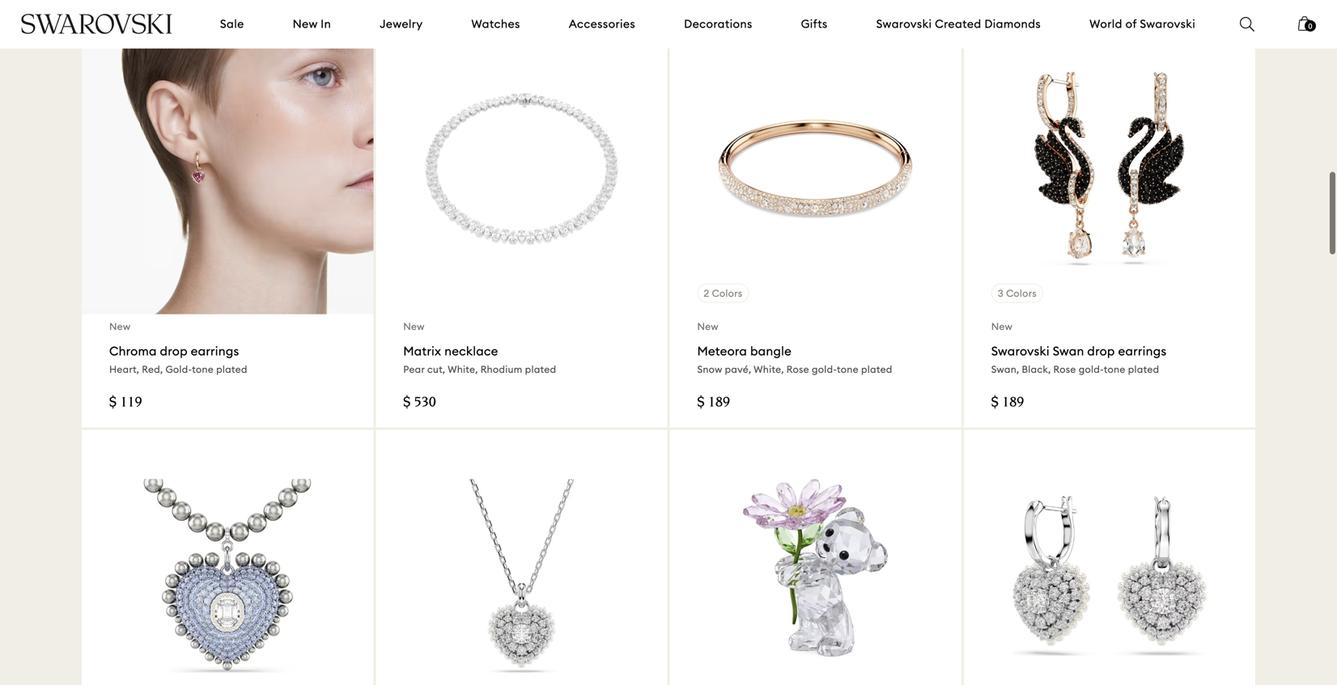 Task type: describe. For each thing, give the bounding box(es) containing it.
plated inside matrix necklace pear cut, white, rhodium plated
[[525, 364, 556, 376]]

drop inside chroma drop earrings heart, red, gold-tone plated
[[160, 344, 188, 359]]

sale
[[220, 17, 244, 31]]

snow
[[697, 364, 722, 376]]

swarovski swan drop earrings swan, black, rose gold-tone plated
[[992, 344, 1167, 376]]

chroma
[[109, 344, 157, 359]]

new for matrix necklace
[[403, 321, 425, 333]]

gold- inside meteora bangle snow pavé, white, rose gold-tone plated
[[812, 364, 837, 376]]

$ 189 for swarovski swan drop earrings
[[992, 396, 1024, 411]]

$ 530
[[403, 396, 436, 411]]

sale link
[[220, 16, 244, 32]]

heart,
[[109, 364, 139, 376]]

gifts link
[[801, 16, 828, 32]]

white, for necklace
[[448, 364, 478, 376]]

accessories link
[[569, 16, 636, 32]]

cart-mobile image image
[[1299, 16, 1311, 31]]

pavé,
[[725, 364, 752, 376]]

gifts
[[801, 17, 828, 31]]

3 colors
[[998, 287, 1037, 299]]

necklace
[[445, 344, 498, 359]]

watches link
[[471, 16, 520, 32]]

new in link
[[293, 16, 331, 32]]

world of swarovski
[[1090, 17, 1196, 31]]

2 horizontal spatial swarovski
[[1140, 17, 1196, 31]]

swarovski created diamonds
[[876, 17, 1041, 31]]

drop inside swarovski swan drop earrings swan, black, rose gold-tone plated
[[1088, 344, 1115, 359]]

rose inside swarovski swan drop earrings swan, black, rose gold-tone plated
[[1054, 364, 1076, 376]]

swarovski created diamonds link
[[876, 16, 1041, 32]]

world
[[1090, 17, 1123, 31]]

pear
[[403, 364, 425, 376]]

decorations link
[[684, 16, 753, 32]]

swarovski for swan
[[992, 344, 1050, 359]]

rose inside meteora bangle snow pavé, white, rose gold-tone plated
[[787, 364, 809, 376]]

swarovski image
[[20, 14, 173, 34]]

bangle
[[750, 344, 792, 359]]

0
[[1309, 22, 1313, 30]]

rhodium
[[481, 364, 523, 376]]



Task type: vqa. For each thing, say whether or not it's contained in the screenshot.
Rhodium
yes



Task type: locate. For each thing, give the bounding box(es) containing it.
1 rose from the left
[[787, 364, 809, 376]]

drop up gold-
[[160, 344, 188, 359]]

$ 119
[[109, 396, 142, 411]]

1 horizontal spatial drop
[[1088, 344, 1115, 359]]

0 horizontal spatial white,
[[448, 364, 478, 376]]

new up matrix
[[403, 321, 425, 333]]

rose down swan
[[1054, 364, 1076, 376]]

matrix
[[403, 344, 441, 359]]

jewelry link
[[380, 16, 423, 32]]

2 gold- from the left
[[1079, 364, 1104, 376]]

2 colors
[[704, 287, 743, 299]]

1 plated from the left
[[216, 364, 247, 376]]

4 plated from the left
[[1128, 364, 1160, 376]]

earrings inside swarovski swan drop earrings swan, black, rose gold-tone plated
[[1118, 344, 1167, 359]]

earrings
[[191, 344, 239, 359], [1118, 344, 1167, 359]]

white, inside meteora bangle snow pavé, white, rose gold-tone plated
[[754, 364, 784, 376]]

0 link
[[1299, 15, 1316, 42]]

decorations
[[684, 17, 753, 31]]

gold- inside swarovski swan drop earrings swan, black, rose gold-tone plated
[[1079, 364, 1104, 376]]

plated
[[216, 364, 247, 376], [525, 364, 556, 376], [861, 364, 893, 376], [1128, 364, 1160, 376]]

white, for bangle
[[754, 364, 784, 376]]

in
[[321, 17, 331, 31]]

3 plated from the left
[[861, 364, 893, 376]]

1 gold- from the left
[[812, 364, 837, 376]]

swarovski inside swarovski swan drop earrings swan, black, rose gold-tone plated
[[992, 344, 1050, 359]]

1 horizontal spatial gold-
[[1079, 364, 1104, 376]]

$ 189 for meteora bangle
[[697, 396, 730, 411]]

0 horizontal spatial rose
[[787, 364, 809, 376]]

watches
[[471, 17, 520, 31]]

tone
[[192, 364, 214, 376], [837, 364, 859, 376], [1104, 364, 1126, 376]]

tone inside meteora bangle snow pavé, white, rose gold-tone plated
[[837, 364, 859, 376]]

2 plated from the left
[[525, 364, 556, 376]]

$ 189 down swan,
[[992, 396, 1024, 411]]

0 horizontal spatial $ 189
[[697, 396, 730, 411]]

meteora bangle snow pavé, white, rose gold-tone plated
[[697, 344, 893, 376]]

earrings right swan
[[1118, 344, 1167, 359]]

plated inside chroma drop earrings heart, red, gold-tone plated
[[216, 364, 247, 376]]

0 horizontal spatial gold-
[[812, 364, 837, 376]]

2 earrings from the left
[[1118, 344, 1167, 359]]

$ 189
[[697, 396, 730, 411], [992, 396, 1024, 411]]

cut,
[[427, 364, 445, 376]]

0 horizontal spatial swarovski
[[876, 17, 932, 31]]

1 drop from the left
[[160, 344, 188, 359]]

white, inside matrix necklace pear cut, white, rhodium plated
[[448, 364, 478, 376]]

1 horizontal spatial rose
[[1054, 364, 1076, 376]]

swarovski up swan,
[[992, 344, 1050, 359]]

new for chroma drop earrings
[[109, 321, 131, 333]]

gold-
[[166, 364, 192, 376]]

swan
[[1053, 344, 1084, 359]]

$ 189 down the snow
[[697, 396, 730, 411]]

gold-
[[812, 364, 837, 376], [1079, 364, 1104, 376]]

0 horizontal spatial drop
[[160, 344, 188, 359]]

white, down bangle
[[754, 364, 784, 376]]

1 tone from the left
[[192, 364, 214, 376]]

swarovski for created
[[876, 17, 932, 31]]

new left the in
[[293, 17, 318, 31]]

white, down 'necklace'
[[448, 364, 478, 376]]

white,
[[448, 364, 478, 376], [754, 364, 784, 376]]

2 $ 189 from the left
[[992, 396, 1024, 411]]

plated inside swarovski swan drop earrings swan, black, rose gold-tone plated
[[1128, 364, 1160, 376]]

0 horizontal spatial tone
[[192, 364, 214, 376]]

2 horizontal spatial tone
[[1104, 364, 1126, 376]]

search image image
[[1240, 17, 1255, 32]]

swarovski left created
[[876, 17, 932, 31]]

rose
[[787, 364, 809, 376], [1054, 364, 1076, 376]]

1 horizontal spatial swarovski
[[992, 344, 1050, 359]]

drop
[[160, 344, 188, 359], [1088, 344, 1115, 359]]

matrix necklace pear cut, white, rhodium plated
[[403, 344, 556, 376]]

earrings up gold-
[[191, 344, 239, 359]]

new
[[293, 17, 318, 31], [109, 321, 131, 333], [403, 321, 425, 333], [697, 321, 719, 333], [992, 321, 1013, 333]]

2 white, from the left
[[754, 364, 784, 376]]

meteora
[[697, 344, 747, 359]]

1 white, from the left
[[448, 364, 478, 376]]

red,
[[142, 364, 163, 376]]

0 horizontal spatial earrings
[[191, 344, 239, 359]]

rose down bangle
[[787, 364, 809, 376]]

new for swarovski swan drop earrings
[[992, 321, 1013, 333]]

earrings inside chroma drop earrings heart, red, gold-tone plated
[[191, 344, 239, 359]]

tone inside swarovski swan drop earrings swan, black, rose gold-tone plated
[[1104, 364, 1126, 376]]

1 horizontal spatial earrings
[[1118, 344, 1167, 359]]

chroma drop earrings heart, red, gold-tone plated
[[109, 344, 247, 376]]

new in
[[293, 17, 331, 31]]

accessories
[[569, 17, 636, 31]]

1 horizontal spatial $ 189
[[992, 396, 1024, 411]]

3 tone from the left
[[1104, 364, 1126, 376]]

2 tone from the left
[[837, 364, 859, 376]]

plated inside meteora bangle snow pavé, white, rose gold-tone plated
[[861, 364, 893, 376]]

2 rose from the left
[[1054, 364, 1076, 376]]

created
[[935, 17, 982, 31]]

swarovski
[[876, 17, 932, 31], [1140, 17, 1196, 31], [992, 344, 1050, 359]]

of
[[1126, 17, 1137, 31]]

diamonds
[[985, 17, 1041, 31]]

new for meteora bangle
[[697, 321, 719, 333]]

swan,
[[992, 364, 1020, 376]]

black,
[[1022, 364, 1051, 376]]

drop right swan
[[1088, 344, 1115, 359]]

2 drop from the left
[[1088, 344, 1115, 359]]

world of swarovski link
[[1090, 16, 1196, 32]]

tone inside chroma drop earrings heart, red, gold-tone plated
[[192, 364, 214, 376]]

1 horizontal spatial tone
[[837, 364, 859, 376]]

jewelry
[[380, 17, 423, 31]]

1 horizontal spatial white,
[[754, 364, 784, 376]]

new down 3 colors
[[992, 321, 1013, 333]]

new up meteora
[[697, 321, 719, 333]]

1 earrings from the left
[[191, 344, 239, 359]]

swarovski right of
[[1140, 17, 1196, 31]]

new up chroma
[[109, 321, 131, 333]]

1 $ 189 from the left
[[697, 396, 730, 411]]

new inside "link"
[[293, 17, 318, 31]]



